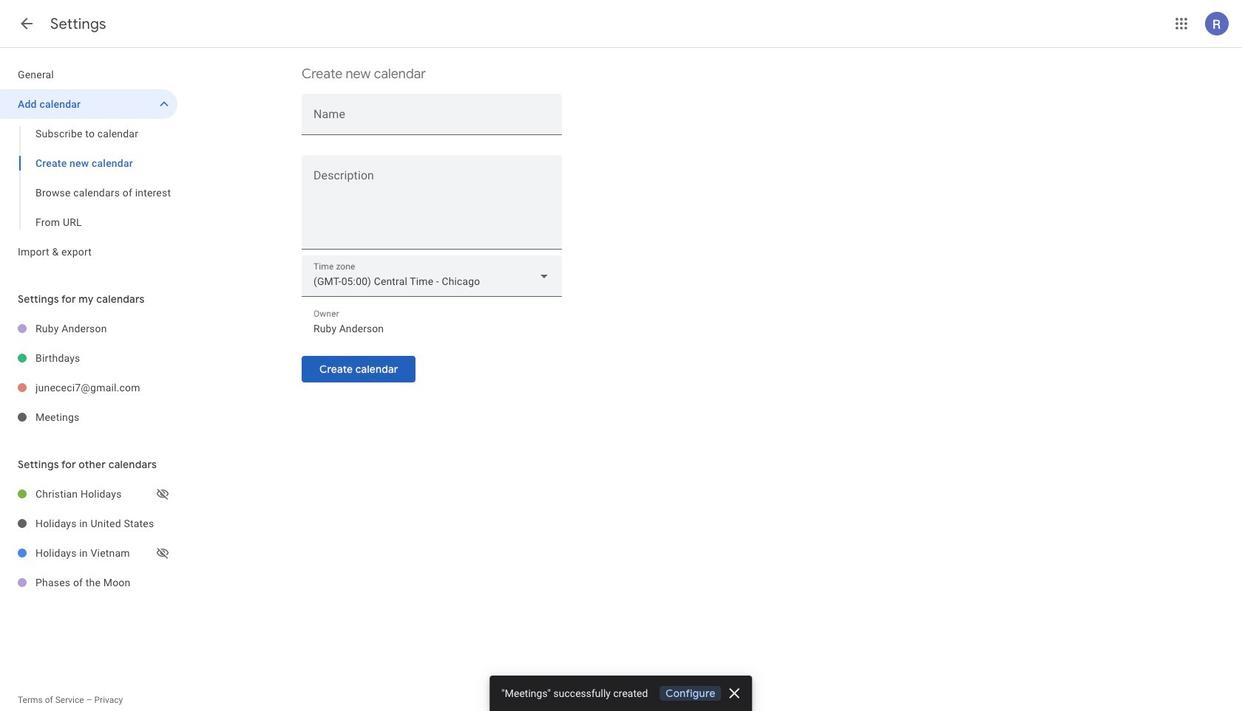 Task type: describe. For each thing, give the bounding box(es) containing it.
holidays in united states tree item
[[0, 509, 177, 539]]

birthdays tree item
[[0, 344, 177, 373]]

add calendar tree item
[[0, 89, 177, 119]]

junececi7@gmail.com tree item
[[0, 373, 177, 403]]



Task type: locate. For each thing, give the bounding box(es) containing it.
2 vertical spatial tree
[[0, 480, 177, 598]]

meetings tree item
[[0, 403, 177, 433]]

go back image
[[18, 15, 35, 33]]

0 vertical spatial tree
[[0, 60, 177, 267]]

holidays in vietnam tree item
[[0, 539, 177, 569]]

1 tree from the top
[[0, 60, 177, 267]]

1 vertical spatial tree
[[0, 314, 177, 433]]

tree
[[0, 60, 177, 267], [0, 314, 177, 433], [0, 480, 177, 598]]

3 tree from the top
[[0, 480, 177, 598]]

heading
[[50, 15, 106, 33]]

2 tree from the top
[[0, 314, 177, 433]]

christian holidays tree item
[[0, 480, 177, 509]]

group
[[0, 119, 177, 237]]

phases of the moon tree item
[[0, 569, 177, 598]]

ruby anderson tree item
[[0, 314, 177, 344]]

None text field
[[313, 319, 550, 339]]

None text field
[[313, 109, 550, 130], [302, 172, 562, 243], [313, 109, 550, 130], [302, 172, 562, 243]]



Task type: vqa. For each thing, say whether or not it's contained in the screenshot.
Phases of the Moon tree item
yes



